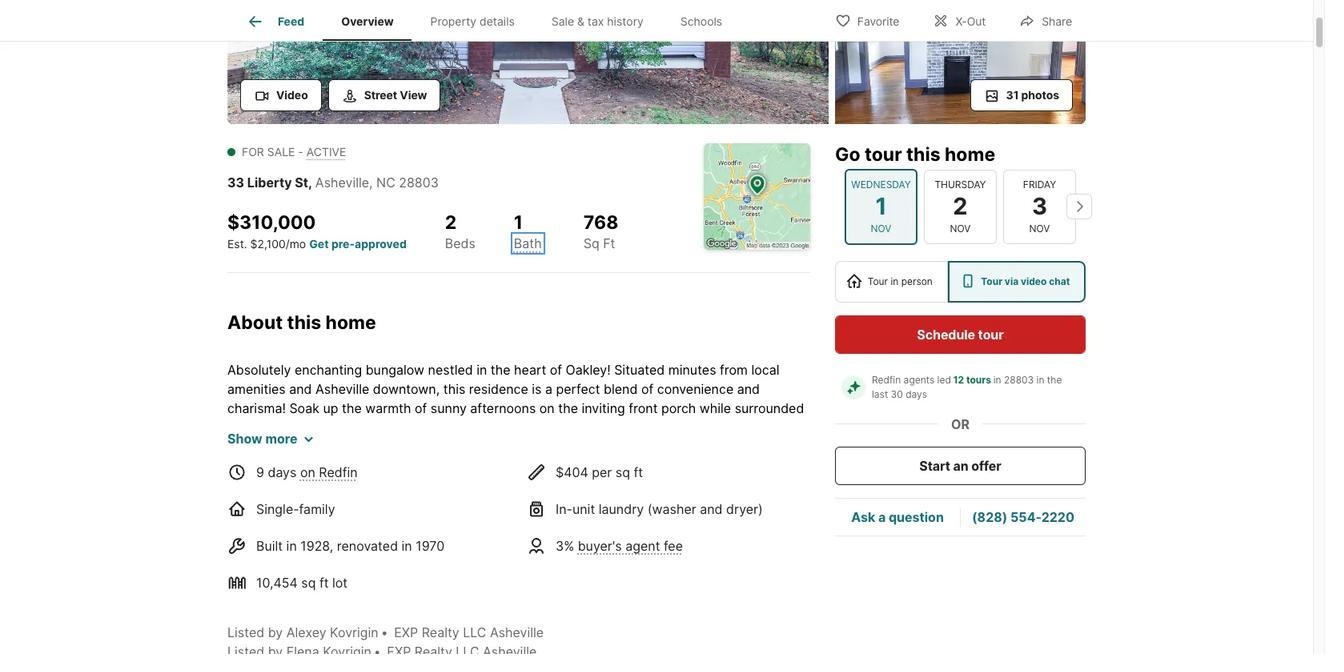 Task type: locate. For each thing, give the bounding box(es) containing it.
tour via video chat option
[[948, 261, 1086, 302]]

property details
[[431, 15, 515, 28]]

days down agents on the right bottom
[[906, 388, 928, 400]]

the right tours
[[1048, 374, 1062, 386]]

30
[[891, 388, 903, 400]]

towering
[[337, 420, 390, 436]]

asheville right llc
[[490, 625, 544, 641]]

in
[[891, 275, 899, 287], [477, 362, 487, 378], [994, 374, 1002, 386], [1037, 374, 1045, 386], [286, 538, 297, 554], [402, 538, 412, 554]]

1 inside 1 bath
[[514, 211, 523, 233]]

active
[[307, 145, 346, 158]]

property
[[431, 15, 477, 28]]

0 horizontal spatial home
[[326, 312, 376, 334]]

the
[[235, 439, 258, 455]]

2 horizontal spatial by
[[295, 458, 310, 474]]

3
[[1032, 192, 1048, 220]]

2 horizontal spatial for
[[700, 420, 716, 436]]

0 vertical spatial redfin
[[872, 374, 901, 386]]

in inside absolutely enchanting bungalow nestled in the heart of oakley! situated minutes from local amenities and asheville downtown, this residence is a perfect blend of convenience and charisma! soak up the warmth of sunny afternoons on the inviting front porch while surrounded by the serenity of towering trees or enjoy the neighborhood's ambiance, ideal for leisurely strolls . the expansive backyard holds vast potential for investors. once inside this  1920s gem, be captivated by the  hardwood floors and the ornate fireplace that adds a touch of elegance to the living space. follow the seamless flow from the dining nook to the  kitchen and onto the utility space. venturing further, discover two cozy bedrooms and a  bathroom. if you've been on the lookout for a captivating abode with enchanting outdoor spaces, oakley awaits your arrival!
[[477, 362, 487, 378]]

2 vertical spatial by
[[268, 625, 283, 641]]

0 vertical spatial days
[[906, 388, 928, 400]]

1 vertical spatial redfin
[[319, 465, 358, 481]]

lookout
[[227, 516, 272, 532]]

or
[[428, 420, 441, 436]]

single-family
[[256, 501, 335, 517]]

heart
[[514, 362, 546, 378]]

1 vertical spatial ft
[[319, 575, 329, 591]]

for up the 1920s
[[700, 420, 716, 436]]

, down for sale - active
[[308, 174, 312, 190]]

the up follow
[[314, 458, 333, 474]]

28803 right nc on the left of the page
[[399, 174, 439, 190]]

nov down 3
[[1030, 222, 1050, 234]]

sq left lot
[[301, 575, 316, 591]]

situated
[[614, 362, 665, 378]]

tour in person
[[868, 275, 933, 287]]

and
[[289, 381, 312, 397], [737, 381, 760, 397], [439, 458, 462, 474], [677, 477, 700, 493], [559, 497, 582, 513], [700, 501, 723, 517]]

potential
[[451, 439, 504, 455]]

property details tab
[[412, 2, 533, 41]]

0 horizontal spatial redfin
[[319, 465, 358, 481]]

the down potential
[[466, 458, 486, 474]]

buyer's agent fee link
[[578, 538, 683, 554]]

1 horizontal spatial 28803
[[1004, 374, 1034, 386]]

2 tour from the left
[[981, 275, 1003, 287]]

1928,
[[301, 538, 333, 554]]

ft
[[603, 236, 615, 252]]

tour via video chat
[[981, 275, 1070, 287]]

in the last 30 days
[[872, 374, 1065, 400]]

on redfin link
[[300, 465, 358, 481]]

ft down inside
[[634, 465, 643, 481]]

0 vertical spatial home
[[945, 143, 996, 165]]

2 horizontal spatial on
[[750, 497, 766, 513]]

from
[[720, 362, 748, 378], [461, 477, 489, 493]]

tour left via
[[981, 275, 1003, 287]]

0 vertical spatial enchanting
[[295, 362, 362, 378]]

0 horizontal spatial ,
[[308, 174, 312, 190]]

1 horizontal spatial 1
[[876, 192, 887, 220]]

on up arrival!
[[750, 497, 766, 513]]

home up thursday
[[945, 143, 996, 165]]

$310,000
[[227, 211, 316, 233]]

by up .
[[227, 420, 242, 436]]

0 vertical spatial sq
[[616, 465, 630, 481]]

$2,100
[[250, 237, 286, 251]]

holds
[[385, 439, 418, 455]]

(828) 554-2220 link
[[972, 509, 1075, 525]]

video
[[1021, 275, 1047, 287]]

listed
[[227, 625, 264, 641]]

redfin down backyard
[[319, 465, 358, 481]]

for sale - active
[[242, 145, 346, 158]]

0 horizontal spatial by
[[227, 420, 242, 436]]

1 down wednesday
[[876, 192, 887, 220]]

1 vertical spatial 28803
[[1004, 374, 1034, 386]]

1 horizontal spatial to
[[773, 458, 785, 474]]

alexey
[[286, 625, 326, 641]]

0 vertical spatial 28803
[[399, 174, 439, 190]]

inside
[[626, 439, 661, 455]]

afternoons
[[470, 400, 536, 417]]

next image
[[1067, 194, 1093, 220]]

neighborhood's
[[504, 420, 598, 436]]

tour
[[868, 275, 888, 287], [981, 275, 1003, 287]]

the down utility
[[769, 497, 789, 513]]

from up cozy
[[461, 477, 489, 493]]

schools tab
[[662, 2, 741, 41]]

from left local
[[720, 362, 748, 378]]

to up utility
[[773, 458, 785, 474]]

2 nov from the left
[[950, 222, 971, 234]]

nov inside the friday 3 nov
[[1030, 222, 1050, 234]]

the up further,
[[348, 477, 368, 493]]

serenity
[[269, 420, 318, 436]]

0 horizontal spatial tour
[[868, 275, 888, 287]]

flow
[[432, 477, 457, 493]]

1 tour from the left
[[868, 275, 888, 287]]

$404
[[556, 465, 589, 481]]

0 horizontal spatial 2
[[445, 211, 457, 233]]

and down onto
[[700, 501, 723, 517]]

and up "flow"
[[439, 458, 462, 474]]

ft left lot
[[319, 575, 329, 591]]

1 vertical spatial by
[[295, 458, 310, 474]]

lot
[[332, 575, 348, 591]]

home
[[945, 143, 996, 165], [326, 312, 376, 334]]

bungalow
[[366, 362, 425, 378]]

0 vertical spatial tour
[[865, 143, 902, 165]]

this
[[907, 143, 941, 165], [287, 312, 321, 334], [443, 381, 466, 397], [665, 439, 687, 455]]

28803
[[399, 174, 439, 190], [1004, 374, 1034, 386]]

, left nc on the left of the page
[[369, 174, 373, 190]]

enchanting down cozy
[[449, 516, 516, 532]]

about
[[227, 312, 283, 334]]

nc
[[377, 174, 396, 190]]

1 horizontal spatial 33 liberty st, asheville, nc 28803 image
[[835, 0, 1086, 124]]

1 bath
[[514, 211, 542, 252]]

1 horizontal spatial by
[[268, 625, 283, 641]]

1 up bath link
[[514, 211, 523, 233]]

days right 9
[[268, 465, 297, 481]]

tour for tour in person
[[868, 275, 888, 287]]

tour inside tour in person option
[[868, 275, 888, 287]]

0 horizontal spatial 1
[[514, 211, 523, 233]]

a right is
[[545, 381, 553, 397]]

0 horizontal spatial sq
[[301, 575, 316, 591]]

nov down thursday
[[950, 222, 971, 234]]

is
[[532, 381, 542, 397]]

home up bungalow
[[326, 312, 376, 334]]

None button
[[845, 169, 918, 245], [924, 170, 997, 244], [1004, 170, 1077, 244], [845, 169, 918, 245], [924, 170, 997, 244], [1004, 170, 1077, 244]]

1 horizontal spatial redfin
[[872, 374, 901, 386]]

0 horizontal spatial 33 liberty st, asheville, nc 28803 image
[[227, 0, 829, 124]]

redfin up last
[[872, 374, 901, 386]]

tab list
[[227, 0, 754, 41]]

ideal
[[667, 420, 696, 436]]

1 horizontal spatial home
[[945, 143, 996, 165]]

thursday 2 nov
[[935, 179, 986, 234]]

on down expansive
[[300, 465, 315, 481]]

2 33 liberty st, asheville, nc 28803 image from the left
[[835, 0, 1086, 124]]

in inside option
[[891, 275, 899, 287]]

nov inside wednesday 1 nov
[[871, 222, 892, 234]]

tour
[[865, 143, 902, 165], [978, 326, 1004, 342]]

0 vertical spatial on
[[540, 400, 555, 417]]

tour inside tour via video chat option
[[981, 275, 1003, 287]]

ornate
[[489, 458, 528, 474]]

sale
[[552, 15, 574, 28]]

for down venturing
[[276, 516, 293, 532]]

tour up wednesday
[[865, 143, 902, 165]]

nov for 1
[[871, 222, 892, 234]]

and down nook at the bottom left
[[559, 497, 582, 513]]

backyard
[[326, 439, 382, 455]]

charisma!
[[227, 400, 286, 417]]

leisurely
[[720, 420, 770, 436]]

to down the that
[[590, 477, 602, 493]]

1 vertical spatial sq
[[301, 575, 316, 591]]

1 vertical spatial asheville
[[316, 381, 370, 397]]

show more
[[227, 431, 298, 447]]

2 vertical spatial for
[[276, 516, 293, 532]]

2 horizontal spatial nov
[[1030, 222, 1050, 234]]

a
[[545, 381, 553, 397], [649, 458, 656, 474], [585, 497, 593, 513], [879, 509, 886, 525], [296, 516, 303, 532]]

1 horizontal spatial sq
[[616, 465, 630, 481]]

on up neighborhood's
[[540, 400, 555, 417]]

onto
[[703, 477, 731, 493]]

33 liberty st , asheville , nc 28803
[[227, 174, 439, 190]]

1 horizontal spatial on
[[540, 400, 555, 417]]

out
[[967, 14, 986, 28]]

tour for tour via video chat
[[981, 275, 1003, 287]]

space. up the lookout
[[227, 497, 267, 513]]

2 inside thursday 2 nov
[[953, 192, 968, 220]]

built in 1928, renovated in 1970
[[256, 538, 445, 554]]

tours
[[967, 374, 992, 386]]

1 vertical spatial for
[[508, 439, 524, 455]]

28803 right tours
[[1004, 374, 1034, 386]]

favorite button
[[822, 4, 913, 36]]

if
[[662, 497, 670, 513]]

start an offer button
[[835, 447, 1086, 485]]

in inside in the last 30 days
[[1037, 374, 1045, 386]]

0 horizontal spatial to
[[590, 477, 602, 493]]

0 horizontal spatial tour
[[865, 143, 902, 165]]

1 horizontal spatial days
[[906, 388, 928, 400]]

1 vertical spatial from
[[461, 477, 489, 493]]

1 horizontal spatial 2
[[953, 192, 968, 220]]

0 horizontal spatial nov
[[871, 222, 892, 234]]

by right listed
[[268, 625, 283, 641]]

0 horizontal spatial enchanting
[[295, 362, 362, 378]]

3 nov from the left
[[1030, 222, 1050, 234]]

0 vertical spatial asheville
[[315, 174, 369, 190]]

sq right 'per'
[[616, 465, 630, 481]]

via
[[1005, 275, 1019, 287]]

the
[[491, 362, 511, 378], [1048, 374, 1062, 386], [342, 400, 362, 417], [558, 400, 578, 417], [246, 420, 266, 436], [480, 420, 500, 436], [314, 458, 333, 474], [466, 458, 486, 474], [788, 458, 808, 474], [348, 477, 368, 493], [492, 477, 512, 493], [606, 477, 625, 493], [734, 477, 754, 493], [769, 497, 789, 513]]

1 horizontal spatial ft
[[634, 465, 643, 481]]

enchanting up up
[[295, 362, 362, 378]]

1 horizontal spatial ,
[[369, 174, 373, 190]]

1 horizontal spatial nov
[[950, 222, 971, 234]]

nov down wednesday
[[871, 222, 892, 234]]

tour in person option
[[835, 261, 948, 302]]

0 vertical spatial for
[[700, 420, 716, 436]]

tour left 'person'
[[868, 275, 888, 287]]

nov inside thursday 2 nov
[[950, 222, 971, 234]]

outdoor
[[520, 516, 568, 532]]

.
[[227, 439, 231, 455]]

list box
[[835, 261, 1086, 302]]

33 liberty st, asheville, nc 28803 image
[[227, 0, 829, 124], [835, 0, 1086, 124]]

arrival!
[[740, 516, 780, 532]]

2 up beds
[[445, 211, 457, 233]]

1 horizontal spatial for
[[508, 439, 524, 455]]

tax
[[588, 15, 604, 28]]

1 horizontal spatial tour
[[981, 275, 1003, 287]]

listed by alexey kovrigin • exp realty llc asheville
[[227, 625, 544, 641]]

tour inside schedule tour button
[[978, 326, 1004, 342]]

9
[[256, 465, 264, 481]]

2 , from the left
[[369, 174, 373, 190]]

by down expansive
[[295, 458, 310, 474]]

space. up single- on the bottom
[[263, 477, 303, 493]]

2 down thursday
[[953, 192, 968, 220]]

1 horizontal spatial tour
[[978, 326, 1004, 342]]

the down perfect
[[558, 400, 578, 417]]

1 nov from the left
[[871, 222, 892, 234]]

1 horizontal spatial from
[[720, 362, 748, 378]]

0 horizontal spatial from
[[461, 477, 489, 493]]

beds
[[445, 236, 476, 252]]

1 vertical spatial days
[[268, 465, 297, 481]]

the down ornate
[[492, 477, 512, 493]]

asheville down active
[[315, 174, 369, 190]]

you've
[[674, 497, 713, 513]]

floors
[[401, 458, 436, 474]]

1 horizontal spatial enchanting
[[449, 516, 516, 532]]

tour right schedule
[[978, 326, 1004, 342]]

of down the 1920s
[[698, 458, 710, 474]]

map entry image
[[704, 143, 811, 250]]

seamless
[[372, 477, 428, 493]]

this right about
[[287, 312, 321, 334]]

nov for 2
[[950, 222, 971, 234]]

spaces,
[[571, 516, 618, 532]]

nov for 3
[[1030, 222, 1050, 234]]

for up ornate
[[508, 439, 524, 455]]

asheville up up
[[316, 381, 370, 397]]

0 horizontal spatial 28803
[[399, 174, 439, 190]]

1 vertical spatial on
[[300, 465, 315, 481]]

ask
[[852, 509, 876, 525]]

1 vertical spatial tour
[[978, 326, 1004, 342]]

0 horizontal spatial days
[[268, 465, 297, 481]]

this up touch in the bottom of the page
[[665, 439, 687, 455]]



Task type: describe. For each thing, give the bounding box(es) containing it.
trees
[[394, 420, 425, 436]]

utility
[[758, 477, 791, 493]]

been
[[716, 497, 747, 513]]

that
[[588, 458, 612, 474]]

of right heart
[[550, 362, 562, 378]]

the up bathroom.
[[606, 477, 625, 493]]

go
[[835, 143, 861, 165]]

a down venturing
[[296, 516, 303, 532]]

pre-
[[332, 237, 355, 251]]

of up trees
[[415, 400, 427, 417]]

1920s
[[691, 439, 727, 455]]

2 beds
[[445, 211, 476, 252]]

0 vertical spatial to
[[773, 458, 785, 474]]

x-
[[956, 14, 967, 28]]

1 vertical spatial enchanting
[[449, 516, 516, 532]]

captivating
[[307, 516, 374, 532]]

sq
[[584, 236, 600, 252]]

2 vertical spatial on
[[750, 497, 766, 513]]

-
[[298, 145, 303, 158]]

554-
[[1011, 509, 1042, 525]]

tab list containing feed
[[227, 0, 754, 41]]

thursday
[[935, 179, 986, 191]]

laundry
[[599, 501, 644, 517]]

last
[[872, 388, 888, 400]]

the down elegance
[[734, 477, 754, 493]]

0 vertical spatial from
[[720, 362, 748, 378]]

tour for go
[[865, 143, 902, 165]]

nook
[[556, 477, 586, 493]]

the up utility
[[788, 458, 808, 474]]

oakley!
[[566, 362, 611, 378]]

2220
[[1042, 509, 1075, 525]]

and up you've
[[677, 477, 700, 493]]

0 vertical spatial by
[[227, 420, 242, 436]]

investors.
[[528, 439, 587, 455]]

3%
[[556, 538, 574, 554]]

up
[[323, 400, 338, 417]]

0 vertical spatial space.
[[263, 477, 303, 493]]

2 inside 2 beds
[[445, 211, 457, 233]]

31 photos button
[[970, 79, 1073, 111]]

and down local
[[737, 381, 760, 397]]

hardwood
[[337, 458, 398, 474]]

captivated
[[227, 458, 292, 474]]

1 33 liberty st, asheville, nc 28803 image from the left
[[227, 0, 829, 124]]

0 horizontal spatial ft
[[319, 575, 329, 591]]

this up thursday
[[907, 143, 941, 165]]

built
[[256, 538, 283, 554]]

ask a question
[[852, 509, 944, 525]]

once
[[590, 439, 622, 455]]

&
[[577, 15, 585, 28]]

0 horizontal spatial on
[[300, 465, 315, 481]]

x-out
[[956, 14, 986, 28]]

$310,000 est. $2,100 /mo get pre-approved
[[227, 211, 407, 251]]

local
[[752, 362, 780, 378]]

a up kitchen
[[649, 458, 656, 474]]

list box containing tour in person
[[835, 261, 1086, 302]]

renovated
[[337, 538, 398, 554]]

residence
[[469, 381, 529, 397]]

0 vertical spatial ft
[[634, 465, 643, 481]]

bathroom.
[[596, 497, 658, 513]]

fireplace
[[532, 458, 584, 474]]

ask a question link
[[852, 509, 944, 525]]

living
[[227, 477, 259, 493]]

downtown,
[[373, 381, 440, 397]]

kovrigin
[[330, 625, 379, 641]]

show more button
[[227, 429, 314, 449]]

the inside in the last 30 days
[[1048, 374, 1062, 386]]

2 vertical spatial asheville
[[490, 625, 544, 641]]

oakley
[[622, 516, 663, 532]]

get
[[309, 237, 329, 251]]

absolutely
[[227, 362, 291, 378]]

10,454 sq ft lot
[[256, 575, 348, 591]]

amenities
[[227, 381, 286, 397]]

asheville inside absolutely enchanting bungalow nestled in the heart of oakley! situated minutes from local amenities and asheville downtown, this residence is a perfect blend of convenience and charisma! soak up the warmth of sunny afternoons on the inviting front porch while surrounded by the serenity of towering trees or enjoy the neighborhood's ambiance, ideal for leisurely strolls . the expansive backyard holds vast potential for investors. once inside this  1920s gem, be captivated by the  hardwood floors and the ornate fireplace that adds a touch of elegance to the living space. follow the seamless flow from the dining nook to the  kitchen and onto the utility space. venturing further, discover two cozy bedrooms and a  bathroom. if you've been on the lookout for a captivating abode with enchanting outdoor spaces, oakley awaits your arrival!
[[316, 381, 370, 397]]

tour for schedule
[[978, 326, 1004, 342]]

soak
[[289, 400, 319, 417]]

family
[[299, 501, 335, 517]]

31
[[1006, 88, 1019, 101]]

redfin agents led 12 tours in 28803
[[872, 374, 1034, 386]]

schools
[[681, 15, 723, 28]]

convenience
[[657, 381, 734, 397]]

street view button
[[328, 79, 441, 111]]

sale & tax history tab
[[533, 2, 662, 41]]

single-
[[256, 501, 299, 517]]

a right ask
[[879, 509, 886, 525]]

the right up
[[342, 400, 362, 417]]

overview
[[341, 15, 394, 28]]

st
[[295, 174, 308, 190]]

days inside in the last 30 days
[[906, 388, 928, 400]]

vast
[[422, 439, 447, 455]]

touch
[[660, 458, 694, 474]]

3% buyer's agent fee
[[556, 538, 683, 554]]

blend
[[604, 381, 638, 397]]

an
[[954, 458, 969, 474]]

about this home
[[227, 312, 376, 334]]

follow
[[306, 477, 345, 493]]

0 horizontal spatial for
[[276, 516, 293, 532]]

1 vertical spatial to
[[590, 477, 602, 493]]

•
[[381, 625, 388, 641]]

start
[[920, 458, 951, 474]]

1 vertical spatial home
[[326, 312, 376, 334]]

a up spaces,
[[585, 497, 593, 513]]

discover
[[381, 497, 432, 513]]

front
[[629, 400, 658, 417]]

ambiance,
[[601, 420, 664, 436]]

the up residence
[[491, 362, 511, 378]]

1 vertical spatial space.
[[227, 497, 267, 513]]

the down charisma!
[[246, 420, 266, 436]]

(828) 554-2220
[[972, 509, 1075, 525]]

31 photos
[[1006, 88, 1060, 101]]

exp
[[394, 625, 418, 641]]

1 inside wednesday 1 nov
[[876, 192, 887, 220]]

of down up
[[321, 420, 334, 436]]

for
[[242, 145, 264, 158]]

overview tab
[[323, 2, 412, 41]]

x-out button
[[920, 4, 1000, 36]]

1 , from the left
[[308, 174, 312, 190]]

bedrooms
[[495, 497, 556, 513]]

and up soak
[[289, 381, 312, 397]]

of up front
[[641, 381, 654, 397]]

the up potential
[[480, 420, 500, 436]]

this down nestled
[[443, 381, 466, 397]]

cozy
[[462, 497, 491, 513]]

video
[[276, 88, 308, 101]]

be
[[764, 439, 780, 455]]

bath
[[514, 236, 542, 252]]

wednesday
[[852, 179, 911, 191]]

favorite
[[858, 14, 900, 28]]

(828)
[[972, 509, 1008, 525]]



Task type: vqa. For each thing, say whether or not it's contained in the screenshot.
4,000
no



